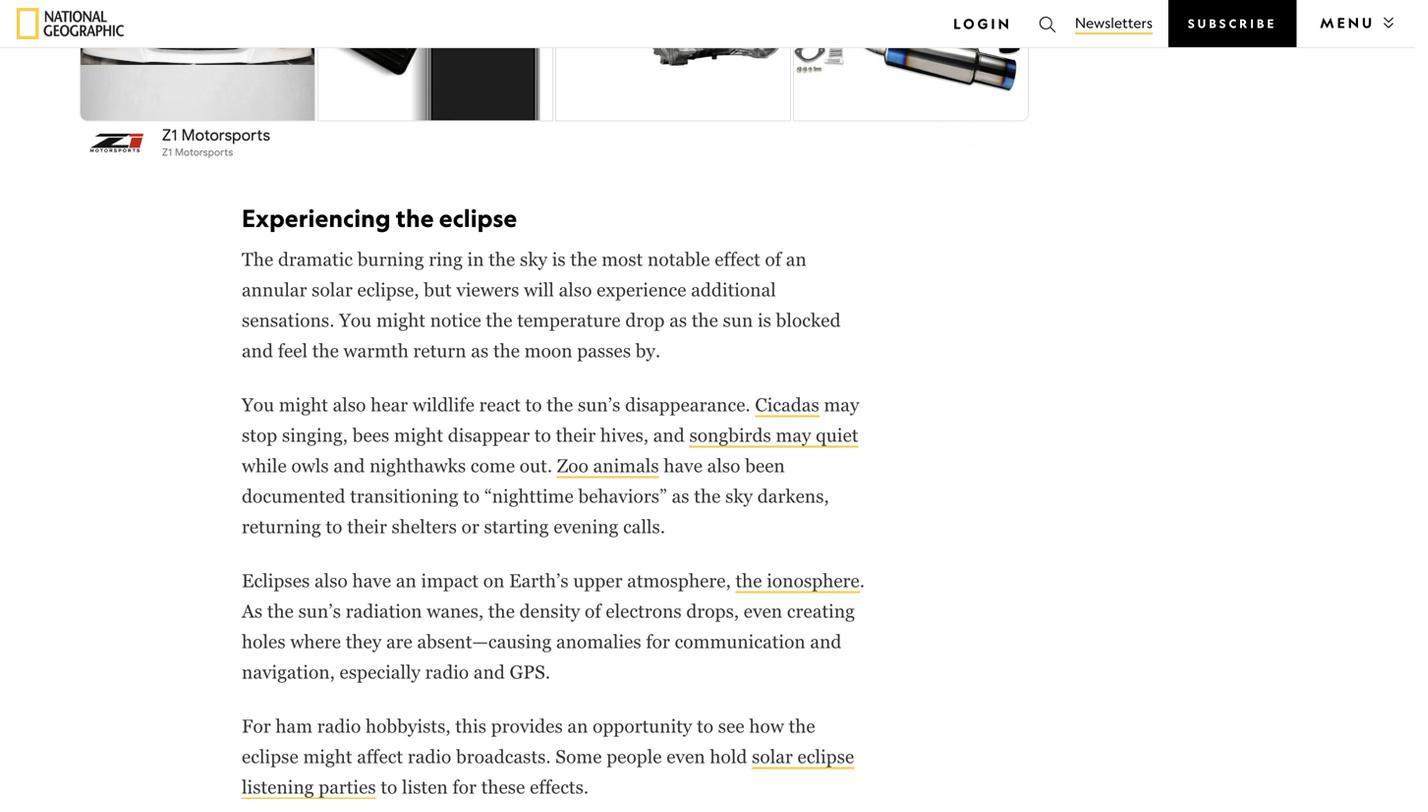 Task type: locate. For each thing, give the bounding box(es) containing it.
of down upper
[[585, 601, 601, 622]]

0 horizontal spatial an
[[396, 570, 417, 591]]

sky down been
[[725, 485, 753, 507]]

for
[[242, 716, 271, 737]]

0 horizontal spatial is
[[552, 249, 566, 270]]

eclipse right hold
[[798, 746, 854, 767]]

eclipses also have an impact on earth's upper atmosphere, the ionosphere
[[242, 570, 860, 591]]

the down "songbirds"
[[694, 485, 721, 507]]

eclipse inside 'solar eclipse listening parties'
[[798, 746, 854, 767]]

you
[[339, 310, 372, 331], [242, 394, 274, 415]]

1 horizontal spatial sun's
[[578, 394, 621, 415]]

and inside "the dramatic burning ring in the sky is the most notable effect of an annular solar eclipse, but viewers will also experience additional sensations. you might notice the temperature drop as the sun is blocked and feel the warmth return as the moon passes by."
[[242, 340, 273, 361]]

as right behaviors"
[[672, 485, 690, 507]]

for inside . as the sun's radiation wanes, the density of electrons drops, even creating holes where they are absent—causing anomalies for communication and navigation, especially radio and gps.
[[646, 631, 670, 652]]

the up songbirds may quiet while owls and nighthawks come out. zoo animals
[[547, 394, 573, 415]]

an
[[786, 249, 807, 270], [396, 570, 417, 591], [568, 716, 588, 737]]

sky
[[520, 249, 548, 270], [725, 485, 753, 507]]

1 vertical spatial sky
[[725, 485, 753, 507]]

to left see on the bottom right of the page
[[697, 716, 714, 737]]

the left most
[[570, 249, 597, 270]]

solar down dramatic
[[312, 279, 353, 300]]

may
[[824, 394, 859, 415], [776, 425, 811, 446]]

effect
[[715, 249, 761, 270]]

1 horizontal spatial of
[[765, 249, 781, 270]]

1 vertical spatial solar
[[752, 746, 793, 767]]

eclipse up the listening on the left bottom of page
[[242, 746, 299, 767]]

solar
[[312, 279, 353, 300], [752, 746, 793, 767]]

starting
[[484, 516, 549, 537]]

might
[[376, 310, 426, 331], [279, 394, 328, 415], [394, 425, 443, 446], [303, 746, 352, 767]]

2 vertical spatial as
[[672, 485, 690, 507]]

0 vertical spatial may
[[824, 394, 859, 415]]

also right eclipses
[[314, 570, 348, 591]]

for ham radio hobbyists, this provides an opportunity to see how the eclipse might affect radio broadcasts. some people even hold
[[242, 716, 815, 767]]

"nighttime
[[484, 485, 574, 507]]

you inside "the dramatic burning ring in the sky is the most notable effect of an annular solar eclipse, but viewers will also experience additional sensations. you might notice the temperature drop as the sun is blocked and feel the warmth return as the moon passes by."
[[339, 310, 372, 331]]

sky inside have also been documented transitioning to "nighttime behaviors" as the sky darkens, returning to their shelters or starting evening calls.
[[725, 485, 753, 507]]

as inside have also been documented transitioning to "nighttime behaviors" as the sky darkens, returning to their shelters or starting evening calls.
[[672, 485, 690, 507]]

solar eclipse listening parties
[[242, 746, 854, 798]]

to inside for ham radio hobbyists, this provides an opportunity to see how the eclipse might affect radio broadcasts. some people even hold
[[697, 716, 714, 737]]

been
[[745, 455, 785, 476]]

to down affect
[[381, 776, 397, 798]]

the ionosphere link
[[736, 570, 860, 593]]

1 vertical spatial is
[[758, 310, 772, 331]]

even left hold
[[667, 746, 705, 767]]

national geographic logo - home image
[[17, 8, 124, 39]]

1 horizontal spatial an
[[568, 716, 588, 737]]

0 vertical spatial sun's
[[578, 394, 621, 415]]

might up parties
[[303, 746, 352, 767]]

might up nighthawks
[[394, 425, 443, 446]]

2 horizontal spatial eclipse
[[798, 746, 854, 767]]

is
[[552, 249, 566, 270], [758, 310, 772, 331]]

hobbyists,
[[366, 716, 451, 737]]

solar down how
[[752, 746, 793, 767]]

disappear
[[448, 425, 530, 446]]

songbirds
[[689, 425, 771, 446]]

may inside may stop singing, bees might disappear to their hives, and
[[824, 394, 859, 415]]

1 horizontal spatial may
[[824, 394, 859, 415]]

and left feel
[[242, 340, 273, 361]]

you up warmth at the top left of the page
[[339, 310, 372, 331]]

to up out.
[[535, 425, 551, 446]]

the inside for ham radio hobbyists, this provides an opportunity to see how the eclipse might affect radio broadcasts. some people even hold
[[789, 716, 815, 737]]

by.
[[636, 340, 661, 361]]

0 vertical spatial their
[[556, 425, 596, 446]]

animals
[[593, 455, 659, 476]]

owls
[[291, 455, 329, 476]]

eclipse,
[[357, 279, 419, 300]]

parties
[[319, 776, 376, 798]]

may stop singing, bees might disappear to their hives, and
[[242, 394, 859, 446]]

1 vertical spatial their
[[347, 516, 387, 537]]

quiet
[[816, 425, 859, 446]]

radio down absent—causing
[[425, 661, 469, 683]]

effects.
[[530, 776, 589, 798]]

to
[[525, 394, 542, 415], [535, 425, 551, 446], [463, 485, 480, 507], [326, 516, 343, 537], [697, 716, 714, 737], [381, 776, 397, 798]]

to inside may stop singing, bees might disappear to their hives, and
[[535, 425, 551, 446]]

0 horizontal spatial sun's
[[298, 601, 341, 622]]

earth's
[[509, 570, 569, 591]]

radio up listen
[[408, 746, 452, 767]]

of right effect
[[765, 249, 781, 270]]

and inside songbirds may quiet while owls and nighthawks come out. zoo animals
[[334, 455, 365, 476]]

0 vertical spatial you
[[339, 310, 372, 331]]

0 vertical spatial of
[[765, 249, 781, 270]]

may down cicadas link
[[776, 425, 811, 446]]

1 vertical spatial even
[[667, 746, 705, 767]]

the right in
[[489, 249, 515, 270]]

sky up will
[[520, 249, 548, 270]]

0 horizontal spatial eclipse
[[242, 746, 299, 767]]

sun's up where
[[298, 601, 341, 622]]

out.
[[520, 455, 552, 476]]

the left moon
[[493, 340, 520, 361]]

0 horizontal spatial of
[[585, 601, 601, 622]]

singing,
[[282, 425, 348, 446]]

and down bees in the bottom left of the page
[[334, 455, 365, 476]]

as right drop on the top left of the page
[[670, 310, 687, 331]]

moon
[[525, 340, 573, 361]]

0 vertical spatial radio
[[425, 661, 469, 683]]

the
[[396, 203, 434, 233], [489, 249, 515, 270], [570, 249, 597, 270], [486, 310, 513, 331], [692, 310, 718, 331], [312, 340, 339, 361], [493, 340, 520, 361], [547, 394, 573, 415], [694, 485, 721, 507], [736, 570, 762, 591], [267, 601, 294, 622], [488, 601, 515, 622], [789, 716, 815, 737]]

1 vertical spatial radio
[[317, 716, 361, 737]]

1 horizontal spatial their
[[556, 425, 596, 446]]

1 vertical spatial may
[[776, 425, 811, 446]]

even inside for ham radio hobbyists, this provides an opportunity to see how the eclipse might affect radio broadcasts. some people even hold
[[667, 746, 705, 767]]

for left these
[[453, 776, 477, 798]]

the up the drops,
[[736, 570, 762, 591]]

radio right ham
[[317, 716, 361, 737]]

sky inside "the dramatic burning ring in the sky is the most notable effect of an annular solar eclipse, but viewers will also experience additional sensations. you might notice the temperature drop as the sun is blocked and feel the warmth return as the moon passes by."
[[520, 249, 548, 270]]

even inside . as the sun's radiation wanes, the density of electrons drops, even creating holes where they are absent—causing anomalies for communication and navigation, especially radio and gps.
[[744, 601, 783, 622]]

0 vertical spatial an
[[786, 249, 807, 270]]

eclipse inside for ham radio hobbyists, this provides an opportunity to see how the eclipse might affect radio broadcasts. some people even hold
[[242, 746, 299, 767]]

0 horizontal spatial their
[[347, 516, 387, 537]]

1 vertical spatial you
[[242, 394, 274, 415]]

1 vertical spatial sun's
[[298, 601, 341, 622]]

and down absent—causing
[[474, 661, 505, 683]]

eclipse up in
[[439, 203, 517, 233]]

0 vertical spatial solar
[[312, 279, 353, 300]]

0 vertical spatial is
[[552, 249, 566, 270]]

newsletters
[[1075, 14, 1153, 31]]

0 horizontal spatial have
[[352, 570, 391, 591]]

additional
[[691, 279, 776, 300]]

even up the communication
[[744, 601, 783, 622]]

their up the zoo
[[556, 425, 596, 446]]

1 vertical spatial an
[[396, 570, 417, 591]]

eclipses
[[242, 570, 310, 591]]

sun's
[[578, 394, 621, 415], [298, 601, 341, 622]]

1 horizontal spatial have
[[664, 455, 703, 476]]

the right feel
[[312, 340, 339, 361]]

is up will
[[552, 249, 566, 270]]

to up or
[[463, 485, 480, 507]]

experience
[[597, 279, 687, 300]]

have up radiation
[[352, 570, 391, 591]]

2 vertical spatial an
[[568, 716, 588, 737]]

hear
[[371, 394, 408, 415]]

sun's up the hives,
[[578, 394, 621, 415]]

subscribe
[[1188, 16, 1277, 31]]

an right effect
[[786, 249, 807, 270]]

an inside for ham radio hobbyists, this provides an opportunity to see how the eclipse might affect radio broadcasts. some people even hold
[[568, 716, 588, 737]]

may up quiet
[[824, 394, 859, 415]]

1 horizontal spatial solar
[[752, 746, 793, 767]]

burning
[[358, 249, 424, 270]]

upper
[[573, 570, 623, 591]]

on
[[483, 570, 505, 591]]

some
[[556, 746, 602, 767]]

the left sun on the top right
[[692, 310, 718, 331]]

also down "songbirds"
[[707, 455, 741, 476]]

even
[[744, 601, 783, 622], [667, 746, 705, 767]]

hives,
[[600, 425, 649, 446]]

menu button
[[1312, 7, 1399, 38]]

1 horizontal spatial even
[[744, 601, 783, 622]]

and down creating
[[810, 631, 842, 652]]

have
[[664, 455, 703, 476], [352, 570, 391, 591]]

these
[[481, 776, 525, 798]]

1 vertical spatial for
[[453, 776, 477, 798]]

an up radiation
[[396, 570, 417, 591]]

0 horizontal spatial solar
[[312, 279, 353, 300]]

ham
[[276, 716, 313, 737]]

the dramatic burning ring in the sky is the most notable effect of an annular solar eclipse, but viewers will also experience additional sensations. you might notice the temperature drop as the sun is blocked and feel the warmth return as the moon passes by.
[[242, 249, 841, 361]]

and down disappearance.
[[653, 425, 685, 446]]

1 horizontal spatial is
[[758, 310, 772, 331]]

1 vertical spatial have
[[352, 570, 391, 591]]

you up stop
[[242, 394, 274, 415]]

also up temperature
[[559, 279, 592, 300]]

0 horizontal spatial for
[[453, 776, 477, 798]]

zoo
[[557, 455, 589, 476]]

the down on
[[488, 601, 515, 622]]

the right as
[[267, 601, 294, 622]]

bees
[[353, 425, 390, 446]]

0 horizontal spatial may
[[776, 425, 811, 446]]

might down 'eclipse,'
[[376, 310, 426, 331]]

1 horizontal spatial eclipse
[[439, 203, 517, 233]]

react
[[479, 394, 521, 415]]

will
[[524, 279, 554, 300]]

1 vertical spatial as
[[471, 340, 489, 361]]

0 vertical spatial have
[[664, 455, 703, 476]]

0 vertical spatial even
[[744, 601, 783, 622]]

0 horizontal spatial sky
[[520, 249, 548, 270]]

1 vertical spatial of
[[585, 601, 601, 622]]

disappearance.
[[625, 394, 751, 415]]

creating
[[787, 601, 855, 622]]

1 horizontal spatial you
[[339, 310, 372, 331]]

1 horizontal spatial sky
[[725, 485, 753, 507]]

their down the transitioning
[[347, 516, 387, 537]]

the right how
[[789, 716, 815, 737]]

provides
[[491, 716, 563, 737]]

wanes,
[[427, 601, 484, 622]]

0 horizontal spatial you
[[242, 394, 274, 415]]

1 horizontal spatial for
[[646, 631, 670, 652]]

for down the electrons
[[646, 631, 670, 652]]

the
[[242, 249, 274, 270]]

0 vertical spatial sky
[[520, 249, 548, 270]]

navigation,
[[242, 661, 335, 683]]

0 vertical spatial for
[[646, 631, 670, 652]]

have down "songbirds"
[[664, 455, 703, 476]]

you might also hear wildlife react to the sun's disappearance. cicadas
[[242, 394, 819, 415]]

might inside "the dramatic burning ring in the sky is the most notable effect of an annular solar eclipse, but viewers will also experience additional sensations. you might notice the temperature drop as the sun is blocked and feel the warmth return as the moon passes by."
[[376, 310, 426, 331]]

sensations.
[[242, 310, 335, 331]]

0 horizontal spatial even
[[667, 746, 705, 767]]

is right sun on the top right
[[758, 310, 772, 331]]

as down notice
[[471, 340, 489, 361]]

hold
[[710, 746, 747, 767]]

an up some
[[568, 716, 588, 737]]

calls.
[[623, 516, 665, 537]]

solar inside "the dramatic burning ring in the sky is the most notable effect of an annular solar eclipse, but viewers will also experience additional sensations. you might notice the temperature drop as the sun is blocked and feel the warmth return as the moon passes by."
[[312, 279, 353, 300]]

2 horizontal spatial an
[[786, 249, 807, 270]]



Task type: vqa. For each thing, say whether or not it's contained in the screenshot.
did the History & Culture LINK
no



Task type: describe. For each thing, give the bounding box(es) containing it.
may inside songbirds may quiet while owls and nighthawks come out. zoo animals
[[776, 425, 811, 446]]

broadcasts.
[[456, 746, 551, 767]]

to listen for these effects.
[[376, 776, 589, 798]]

the down "viewers"
[[486, 310, 513, 331]]

zoo animals link
[[557, 455, 659, 478]]

have also been documented transitioning to "nighttime behaviors" as the sky darkens, returning to their shelters or starting evening calls.
[[242, 455, 829, 537]]

where
[[290, 631, 341, 652]]

annular
[[242, 279, 307, 300]]

0 vertical spatial as
[[670, 310, 687, 331]]

the up the burning
[[396, 203, 434, 233]]

affect
[[357, 746, 403, 767]]

evening
[[554, 516, 619, 537]]

might inside for ham radio hobbyists, this provides an opportunity to see how the eclipse might affect radio broadcasts. some people even hold
[[303, 746, 352, 767]]

documented
[[242, 485, 345, 507]]

communication
[[675, 631, 806, 652]]

of inside . as the sun's radiation wanes, the density of electrons drops, even creating holes where they are absent—causing anomalies for communication and navigation, especially radio and gps.
[[585, 601, 601, 622]]

login
[[953, 15, 1012, 32]]

density
[[520, 601, 580, 622]]

while
[[242, 455, 287, 476]]

atmosphere,
[[627, 570, 731, 591]]

newsletters link
[[1075, 13, 1153, 34]]

opportunity
[[593, 716, 692, 737]]

come
[[471, 455, 515, 476]]

but
[[424, 279, 452, 300]]

return
[[413, 340, 466, 361]]

search image
[[1038, 15, 1057, 34]]

absent—causing
[[417, 631, 552, 652]]

passes
[[577, 340, 631, 361]]

dramatic
[[278, 249, 353, 270]]

to down "documented"
[[326, 516, 343, 537]]

solar inside 'solar eclipse listening parties'
[[752, 746, 793, 767]]

as
[[242, 601, 263, 622]]

they
[[346, 631, 382, 652]]

radio inside . as the sun's radiation wanes, the density of electrons drops, even creating holes where they are absent—causing anomalies for communication and navigation, especially radio and gps.
[[425, 661, 469, 683]]

behaviors"
[[578, 485, 667, 507]]

login button
[[946, 8, 1020, 39]]

have inside have also been documented transitioning to "nighttime behaviors" as the sky darkens, returning to their shelters or starting evening calls.
[[664, 455, 703, 476]]

songbirds may quiet while owls and nighthawks come out. zoo animals
[[242, 425, 859, 476]]

.
[[860, 570, 865, 591]]

sun
[[723, 310, 753, 331]]

ionosphere
[[767, 570, 860, 591]]

warmth
[[344, 340, 409, 361]]

wildlife
[[413, 394, 475, 415]]

notice
[[430, 310, 481, 331]]

subscribe link
[[1169, 0, 1297, 47]]

solar eclipse listening parties link
[[242, 746, 854, 799]]

their inside have also been documented transitioning to "nighttime behaviors" as the sky darkens, returning to their shelters or starting evening calls.
[[347, 516, 387, 537]]

shelters
[[392, 516, 457, 537]]

people
[[607, 746, 662, 767]]

viewers
[[456, 279, 519, 300]]

blocked
[[776, 310, 841, 331]]

the inside have also been documented transitioning to "nighttime behaviors" as the sky darkens, returning to their shelters or starting evening calls.
[[694, 485, 721, 507]]

of inside "the dramatic burning ring in the sky is the most notable effect of an annular solar eclipse, but viewers will also experience additional sensations. you might notice the temperature drop as the sun is blocked and feel the warmth return as the moon passes by."
[[765, 249, 781, 270]]

an inside "the dramatic burning ring in the sky is the most notable effect of an annular solar eclipse, but viewers will also experience additional sensations. you might notice the temperature drop as the sun is blocked and feel the warmth return as the moon passes by."
[[786, 249, 807, 270]]

also up bees in the bottom left of the page
[[333, 394, 366, 415]]

also inside have also been documented transitioning to "nighttime behaviors" as the sky darkens, returning to their shelters or starting evening calls.
[[707, 455, 741, 476]]

electrons
[[606, 601, 682, 622]]

see
[[718, 716, 745, 737]]

might up singing,
[[279, 394, 328, 415]]

might inside may stop singing, bees might disappear to their hives, and
[[394, 425, 443, 446]]

drops,
[[686, 601, 739, 622]]

impact
[[421, 570, 479, 591]]

. as the sun's radiation wanes, the density of electrons drops, even creating holes where they are absent—causing anomalies for communication and navigation, especially radio and gps.
[[242, 570, 865, 683]]

how
[[749, 716, 784, 737]]

notable
[[648, 249, 710, 270]]

transitioning
[[350, 485, 458, 507]]

nighthawks
[[370, 455, 466, 476]]

are
[[386, 631, 413, 652]]

advertisement region
[[78, 0, 1031, 164]]

anomalies
[[556, 631, 642, 652]]

ring
[[429, 249, 463, 270]]

drop
[[625, 310, 665, 331]]

songbirds may quiet link
[[689, 425, 859, 448]]

their inside may stop singing, bees might disappear to their hives, and
[[556, 425, 596, 446]]

also inside "the dramatic burning ring in the sky is the most notable effect of an annular solar eclipse, but viewers will also experience additional sensations. you might notice the temperature drop as the sun is blocked and feel the warmth return as the moon passes by."
[[559, 279, 592, 300]]

especially
[[340, 661, 421, 683]]

experiencing
[[242, 203, 391, 233]]

sun's inside . as the sun's radiation wanes, the density of electrons drops, even creating holes where they are absent—causing anomalies for communication and navigation, especially radio and gps.
[[298, 601, 341, 622]]

and inside may stop singing, bees might disappear to their hives, and
[[653, 425, 685, 446]]

to right react
[[525, 394, 542, 415]]

2 vertical spatial radio
[[408, 746, 452, 767]]

in
[[467, 249, 484, 270]]

menu
[[1320, 14, 1375, 31]]



